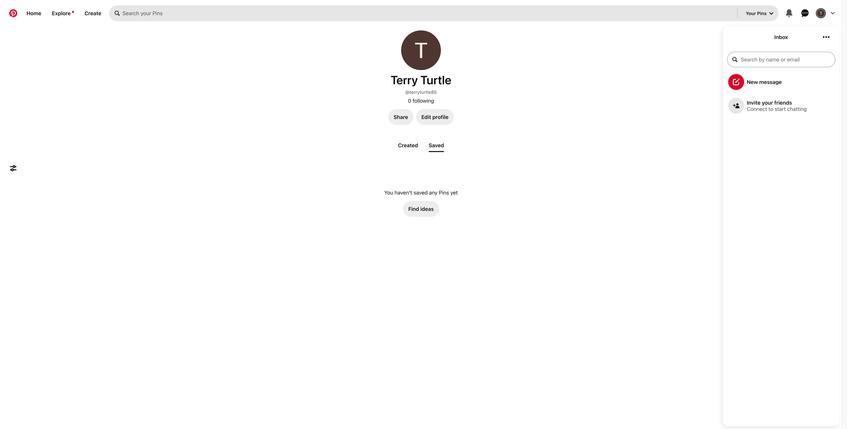 Task type: locate. For each thing, give the bounding box(es) containing it.
created link
[[395, 140, 421, 151]]

0 horizontal spatial pins
[[439, 190, 449, 196]]

invite
[[747, 100, 761, 106]]

pins
[[757, 11, 767, 16], [439, 190, 449, 196]]

invite your friends image
[[733, 103, 740, 109]]

edit profile
[[421, 114, 449, 120]]

your pins button
[[741, 5, 779, 21]]

created
[[398, 142, 418, 149]]

0 vertical spatial pins
[[757, 11, 767, 16]]

notifications image
[[72, 11, 74, 13]]

pins left dropdown icon
[[757, 11, 767, 16]]

saved link
[[426, 140, 447, 152]]

message
[[759, 79, 782, 85]]

your
[[746, 11, 756, 16]]

following
[[413, 98, 434, 104]]

create
[[85, 10, 101, 16]]

@terryturtle85
[[405, 90, 437, 95]]

Contacts Search Field search field
[[727, 52, 836, 68]]

home
[[26, 10, 41, 16]]

pins inside button
[[757, 11, 767, 16]]

1 vertical spatial pins
[[439, 190, 449, 196]]

yet
[[450, 190, 458, 196]]

create link
[[79, 5, 107, 21]]

edit profile button
[[416, 109, 454, 125]]

pins inside terry turtle 'main content'
[[439, 190, 449, 196]]

terry turtle main content
[[0, 0, 842, 430]]

1 horizontal spatial pins
[[757, 11, 767, 16]]

Search text field
[[122, 5, 736, 21]]

inbox
[[774, 34, 788, 40]]

pins left yet
[[439, 190, 449, 196]]

new
[[747, 79, 758, 85]]

profile
[[432, 114, 449, 120]]

find ideas link
[[403, 201, 439, 217]]

your
[[762, 100, 773, 106]]

dropdown image
[[769, 12, 773, 16]]



Task type: vqa. For each thing, say whether or not it's contained in the screenshot.
'or'
no



Task type: describe. For each thing, give the bounding box(es) containing it.
terry
[[391, 73, 418, 87]]

haven't
[[395, 190, 412, 196]]

0
[[408, 98, 411, 104]]

find ideas
[[408, 206, 434, 212]]

you
[[384, 190, 393, 196]]

share
[[394, 114, 408, 120]]

your pins
[[746, 11, 767, 16]]

you haven't saved any pins yet
[[384, 190, 458, 196]]

chatting
[[787, 106, 807, 112]]

search icon image
[[115, 11, 120, 16]]

explore link
[[47, 5, 79, 21]]

find
[[408, 206, 419, 212]]

to
[[769, 106, 773, 112]]

edit
[[421, 114, 431, 120]]

terryturtle85 image
[[401, 30, 441, 70]]

new message
[[747, 79, 782, 85]]

friends
[[774, 100, 792, 106]]

any
[[429, 190, 438, 196]]

share button
[[388, 109, 413, 125]]

terry turtle image
[[817, 9, 825, 17]]

new message button
[[723, 71, 840, 93]]

home link
[[21, 5, 47, 21]]

connect
[[747, 106, 767, 112]]

saved
[[429, 142, 444, 149]]

explore
[[52, 10, 71, 16]]

saved
[[414, 190, 428, 196]]

invite your friends connect to start chatting
[[747, 100, 807, 112]]

terry turtle @terryturtle85 0 following
[[391, 73, 451, 104]]

ideas
[[420, 206, 434, 212]]

compose new message image
[[733, 79, 740, 85]]

start
[[775, 106, 786, 112]]

turtle
[[420, 73, 451, 87]]



